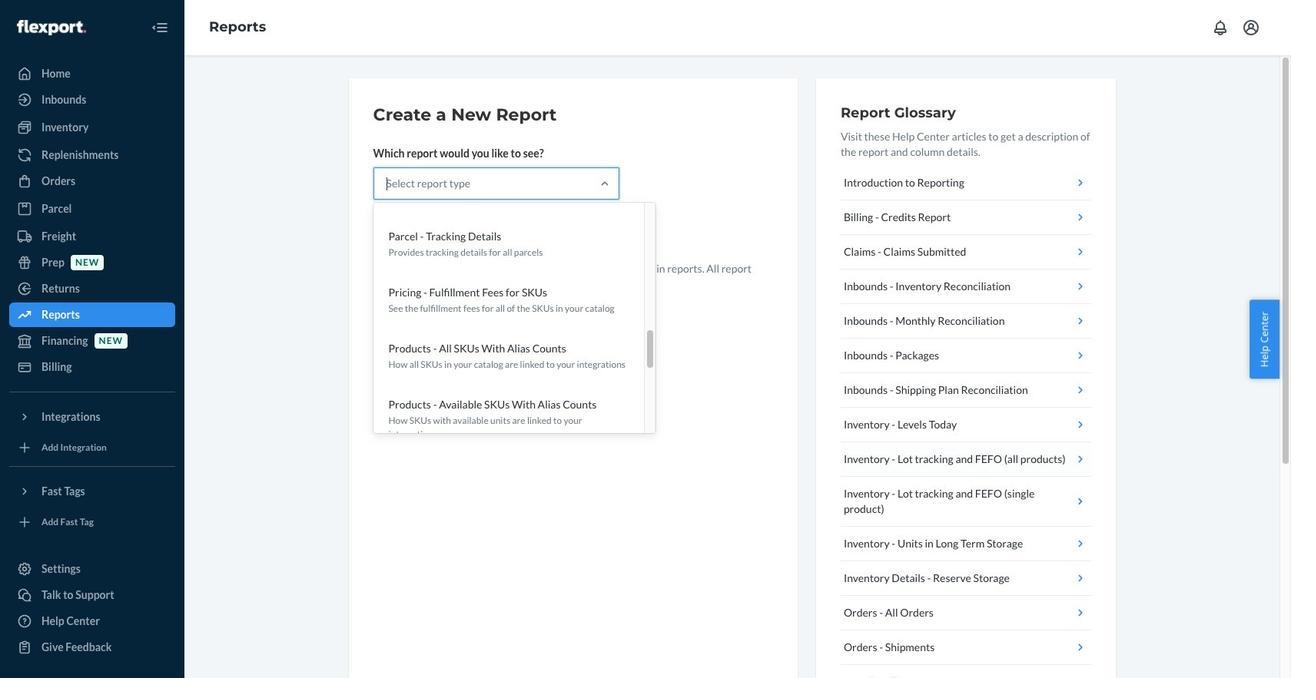 Task type: locate. For each thing, give the bounding box(es) containing it.
flexport logo image
[[17, 20, 86, 35]]

open notifications image
[[1211, 18, 1230, 37]]



Task type: vqa. For each thing, say whether or not it's contained in the screenshot.
tab list
no



Task type: describe. For each thing, give the bounding box(es) containing it.
close navigation image
[[151, 18, 169, 37]]

open account menu image
[[1242, 18, 1261, 37]]



